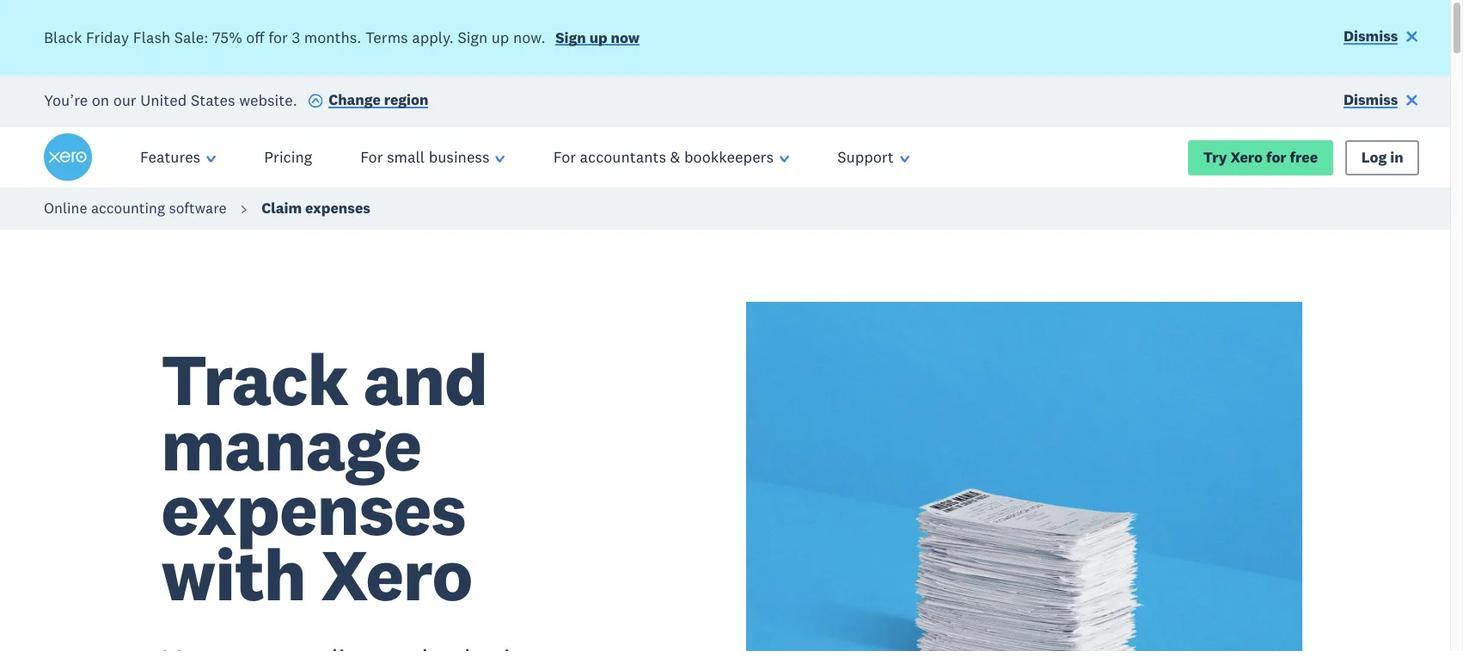 Task type: describe. For each thing, give the bounding box(es) containing it.
0 horizontal spatial sign
[[458, 27, 488, 47]]

sign up now
[[556, 28, 640, 47]]

dismiss for you're on our united states website.
[[1344, 90, 1399, 109]]

on
[[92, 90, 109, 109]]

now
[[611, 28, 640, 47]]

&
[[670, 147, 681, 167]]

for for for small business
[[361, 147, 383, 167]]

dismiss button for you're on our united states website.
[[1344, 90, 1420, 113]]

sale:
[[174, 27, 209, 47]]

pricing
[[264, 147, 312, 167]]

change
[[329, 90, 381, 109]]

flash
[[133, 27, 171, 47]]

black friday flash sale: 75% off for 3 months. terms apply. sign up now.
[[44, 27, 546, 47]]

features button
[[116, 128, 240, 188]]

manage
[[161, 399, 421, 489]]

terms
[[365, 27, 408, 47]]

accountants
[[580, 147, 667, 167]]

try xero for free link
[[1188, 140, 1334, 175]]

track
[[161, 334, 348, 424]]

friday
[[86, 27, 129, 47]]

breadcrumbs element
[[0, 188, 1464, 230]]

in
[[1391, 148, 1404, 167]]

claim expenses link
[[262, 199, 371, 218]]

for small business
[[361, 147, 490, 167]]

0 vertical spatial for
[[268, 27, 288, 47]]

black
[[44, 27, 82, 47]]

1 horizontal spatial for
[[1267, 148, 1287, 167]]

features
[[140, 147, 201, 167]]

expenses inside 'track and manage expenses with xero'
[[161, 464, 466, 554]]

try
[[1204, 148, 1228, 167]]

1 horizontal spatial sign
[[556, 28, 586, 47]]

online
[[44, 199, 87, 218]]

log in
[[1362, 148, 1404, 167]]

a large stack of receipts for expense claims in a neat pile. image
[[747, 302, 1303, 651]]

claim expenses
[[262, 199, 371, 218]]

xero inside 'track and manage expenses with xero'
[[321, 529, 472, 619]]

sign up now link
[[556, 28, 640, 51]]

dismiss for black friday flash sale: 75% off for 3 months. terms apply. sign up now.
[[1344, 27, 1399, 46]]

for for for accountants & bookkeepers
[[554, 147, 576, 167]]



Task type: vqa. For each thing, say whether or not it's contained in the screenshot.
topmost of
no



Task type: locate. For each thing, give the bounding box(es) containing it.
75%
[[212, 27, 242, 47]]

for accountants & bookkeepers
[[554, 147, 774, 167]]

1 vertical spatial expenses
[[161, 464, 466, 554]]

for
[[268, 27, 288, 47], [1267, 148, 1287, 167]]

2 dismiss button from the top
[[1344, 90, 1420, 113]]

states
[[191, 90, 235, 109]]

you're on our united states website.
[[44, 90, 297, 109]]

1 vertical spatial xero
[[321, 529, 472, 619]]

claim
[[262, 199, 302, 218]]

3
[[292, 27, 300, 47]]

change region
[[329, 90, 429, 109]]

region
[[384, 90, 429, 109]]

pricing link
[[240, 128, 336, 188]]

for
[[361, 147, 383, 167], [554, 147, 576, 167]]

our
[[113, 90, 137, 109]]

for left accountants
[[554, 147, 576, 167]]

for left small
[[361, 147, 383, 167]]

expenses
[[305, 199, 371, 218], [161, 464, 466, 554]]

apply.
[[412, 27, 454, 47]]

0 vertical spatial expenses
[[305, 199, 371, 218]]

1 vertical spatial for
[[1267, 148, 1287, 167]]

xero homepage image
[[44, 134, 92, 182]]

free
[[1291, 148, 1319, 167]]

for inside dropdown button
[[361, 147, 383, 167]]

up left now
[[590, 28, 608, 47]]

0 horizontal spatial for
[[268, 27, 288, 47]]

bookkeepers
[[685, 147, 774, 167]]

try xero for free
[[1204, 148, 1319, 167]]

for small business button
[[336, 128, 530, 188]]

0 vertical spatial dismiss button
[[1344, 26, 1420, 50]]

1 dismiss button from the top
[[1344, 26, 1420, 50]]

online accounting software link
[[44, 199, 227, 218]]

log in link
[[1346, 140, 1420, 175]]

dismiss button for black friday flash sale: 75% off for 3 months. terms apply. sign up now.
[[1344, 26, 1420, 50]]

with
[[161, 529, 306, 619]]

sign
[[458, 27, 488, 47], [556, 28, 586, 47]]

1 vertical spatial dismiss button
[[1344, 90, 1420, 113]]

support
[[838, 147, 894, 167]]

log
[[1362, 148, 1388, 167]]

accounting
[[91, 199, 165, 218]]

xero
[[1231, 148, 1264, 167], [321, 529, 472, 619]]

0 vertical spatial xero
[[1231, 148, 1264, 167]]

for left free
[[1267, 148, 1287, 167]]

1 dismiss from the top
[[1344, 27, 1399, 46]]

online accounting software
[[44, 199, 227, 218]]

you're
[[44, 90, 88, 109]]

software
[[169, 199, 227, 218]]

track and manage expenses with xero
[[161, 334, 488, 619]]

1 vertical spatial dismiss
[[1344, 90, 1399, 109]]

sign right apply.
[[458, 27, 488, 47]]

1 for from the left
[[361, 147, 383, 167]]

for accountants & bookkeepers button
[[530, 128, 814, 188]]

dismiss button
[[1344, 26, 1420, 50], [1344, 90, 1420, 113]]

for left 3
[[268, 27, 288, 47]]

up
[[492, 27, 510, 47], [590, 28, 608, 47]]

0 horizontal spatial xero
[[321, 529, 472, 619]]

off
[[246, 27, 265, 47]]

dismiss
[[1344, 27, 1399, 46], [1344, 90, 1399, 109]]

now.
[[513, 27, 546, 47]]

support button
[[814, 128, 934, 188]]

0 horizontal spatial for
[[361, 147, 383, 167]]

1 horizontal spatial xero
[[1231, 148, 1264, 167]]

1 horizontal spatial for
[[554, 147, 576, 167]]

for inside 'dropdown button'
[[554, 147, 576, 167]]

business
[[429, 147, 490, 167]]

2 dismiss from the top
[[1344, 90, 1399, 109]]

2 for from the left
[[554, 147, 576, 167]]

months.
[[304, 27, 362, 47]]

change region button
[[308, 90, 429, 113]]

united
[[140, 90, 187, 109]]

and
[[363, 334, 488, 424]]

small
[[387, 147, 425, 167]]

1 horizontal spatial up
[[590, 28, 608, 47]]

0 vertical spatial dismiss
[[1344, 27, 1399, 46]]

0 horizontal spatial up
[[492, 27, 510, 47]]

expenses inside breadcrumbs element
[[305, 199, 371, 218]]

website.
[[239, 90, 297, 109]]

up left 'now.' at the left of page
[[492, 27, 510, 47]]

sign right 'now.' at the left of page
[[556, 28, 586, 47]]



